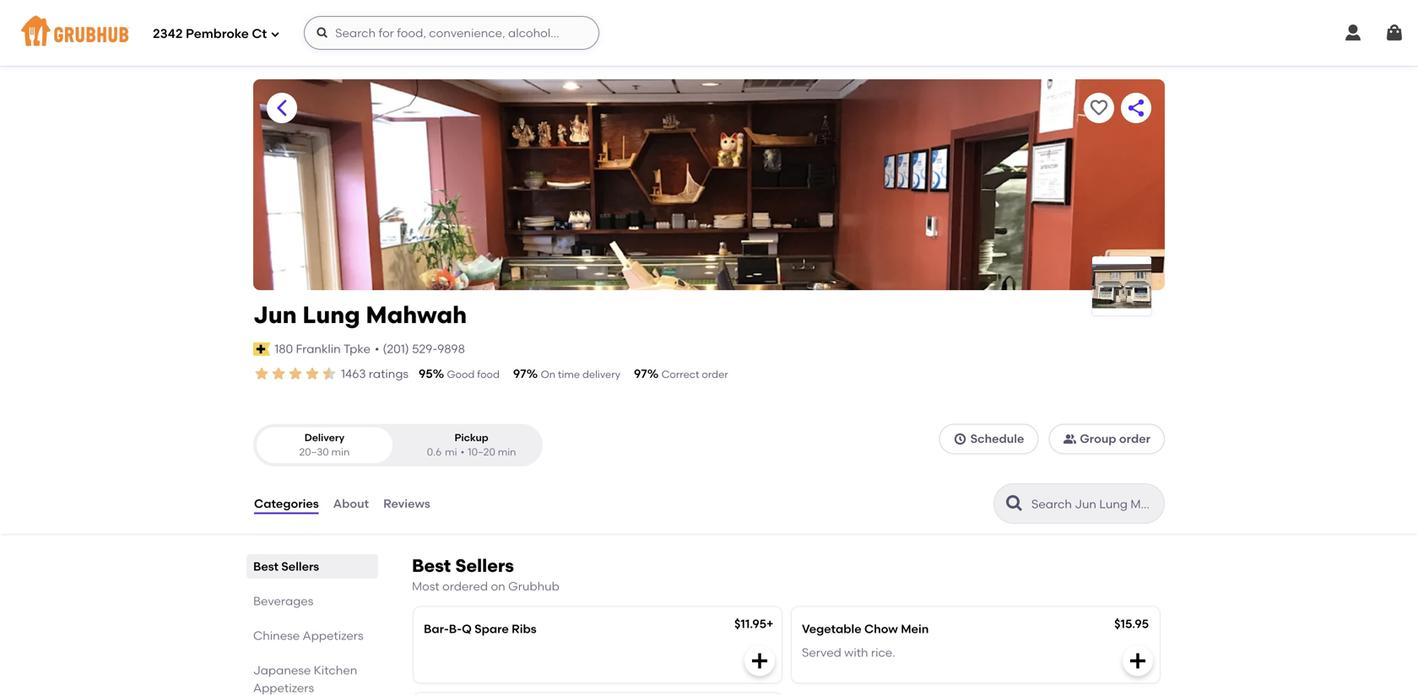 Task type: vqa. For each thing, say whether or not it's contained in the screenshot.
Served with rice.
yes



Task type: locate. For each thing, give the bounding box(es) containing it.
group order
[[1080, 432, 1151, 446]]

chinese appetizers
[[253, 629, 363, 643]]

correct
[[662, 368, 699, 381]]

1 horizontal spatial •
[[461, 446, 465, 459]]

grubhub
[[508, 580, 559, 594]]

on
[[491, 580, 505, 594]]

option group
[[253, 424, 543, 467]]

mein
[[901, 622, 929, 636]]

b-
[[449, 622, 462, 636]]

chinese
[[253, 629, 300, 643]]

mahwah
[[366, 301, 467, 329]]

spare
[[474, 622, 509, 636]]

1 horizontal spatial best
[[412, 555, 451, 577]]

1 vertical spatial •
[[461, 446, 465, 459]]

min right 10–20
[[498, 446, 516, 459]]

schedule button
[[939, 424, 1039, 454]]

97 right delivery
[[634, 367, 647, 381]]

0 horizontal spatial sellers
[[281, 560, 319, 574]]

best up the beverages
[[253, 560, 279, 574]]

• inside pickup 0.6 mi • 10–20 min
[[461, 446, 465, 459]]

ordered
[[442, 580, 488, 594]]

ratings
[[369, 367, 409, 381]]

svg image
[[1384, 23, 1405, 43], [270, 29, 280, 39], [954, 432, 967, 446], [750, 651, 770, 671]]

svg image
[[1343, 23, 1363, 43], [316, 26, 329, 40], [1128, 651, 1148, 671]]

1 horizontal spatial sellers
[[455, 555, 514, 577]]

best inside best sellers most ordered on grubhub
[[412, 555, 451, 577]]

(201) 529-9898 button
[[383, 341, 465, 358]]

bar-
[[424, 622, 449, 636]]

subscription pass image
[[253, 343, 270, 356]]

sellers for best sellers
[[281, 560, 319, 574]]

appetizers down japanese
[[253, 681, 314, 696]]

2342 pembroke ct
[[153, 26, 267, 41]]

order right correct
[[702, 368, 728, 381]]

mi
[[445, 446, 457, 459]]

best inside "best sellers" tab
[[253, 560, 279, 574]]

order right group
[[1119, 432, 1151, 446]]

appetizers
[[303, 629, 363, 643], [253, 681, 314, 696]]

$15.95
[[1114, 617, 1149, 631]]

order inside button
[[1119, 432, 1151, 446]]

save this restaurant button
[[1084, 93, 1114, 123]]

star icon image
[[253, 365, 270, 382], [270, 365, 287, 382], [287, 365, 304, 382], [304, 365, 321, 382], [321, 365, 338, 382], [321, 365, 338, 382]]

good
[[447, 368, 475, 381]]

1 horizontal spatial min
[[498, 446, 516, 459]]

best sellers most ordered on grubhub
[[412, 555, 559, 594]]

best
[[412, 555, 451, 577], [253, 560, 279, 574]]

0 horizontal spatial 97
[[513, 367, 526, 381]]

delivery 20–30 min
[[299, 432, 350, 459]]

sellers up on
[[455, 555, 514, 577]]

180 franklin tpke
[[275, 342, 370, 356]]

1463 ratings
[[341, 367, 409, 381]]

correct order
[[662, 368, 728, 381]]

1 vertical spatial order
[[1119, 432, 1151, 446]]

• right the mi in the bottom of the page
[[461, 446, 465, 459]]

0.6
[[427, 446, 442, 459]]

lung
[[302, 301, 360, 329]]

• (201) 529-9898
[[375, 342, 465, 356]]

best up most
[[412, 555, 451, 577]]

1 vertical spatial appetizers
[[253, 681, 314, 696]]

97 for on time delivery
[[513, 367, 526, 381]]

japanese kitchen appetizers
[[253, 664, 357, 696]]

min down delivery
[[331, 446, 350, 459]]

0 vertical spatial order
[[702, 368, 728, 381]]

categories
[[254, 497, 319, 511]]

beverages
[[253, 594, 313, 609]]

best for best sellers most ordered on grubhub
[[412, 555, 451, 577]]

1 horizontal spatial svg image
[[1128, 651, 1148, 671]]

10–20
[[468, 446, 495, 459]]

time
[[558, 368, 580, 381]]

served with rice.
[[802, 646, 895, 660]]

served
[[802, 646, 841, 660]]

1 horizontal spatial 97
[[634, 367, 647, 381]]

good food
[[447, 368, 500, 381]]

sellers
[[455, 555, 514, 577], [281, 560, 319, 574]]

sellers inside best sellers most ordered on grubhub
[[455, 555, 514, 577]]

q
[[462, 622, 472, 636]]

delivery
[[304, 432, 344, 444]]

order for correct order
[[702, 368, 728, 381]]

0 horizontal spatial •
[[375, 342, 379, 356]]

0 vertical spatial appetizers
[[303, 629, 363, 643]]

appetizers up kitchen
[[303, 629, 363, 643]]

order
[[702, 368, 728, 381], [1119, 432, 1151, 446]]

reviews button
[[382, 474, 431, 534]]

0 horizontal spatial min
[[331, 446, 350, 459]]

$11.95 +
[[734, 617, 774, 631]]

0 horizontal spatial order
[[702, 368, 728, 381]]

1 horizontal spatial order
[[1119, 432, 1151, 446]]

pickup 0.6 mi • 10–20 min
[[427, 432, 516, 459]]

ribs
[[512, 622, 537, 636]]

franklin
[[296, 342, 341, 356]]

group order button
[[1049, 424, 1165, 454]]

0 horizontal spatial svg image
[[316, 26, 329, 40]]

option group containing delivery 20–30 min
[[253, 424, 543, 467]]

reviews
[[383, 497, 430, 511]]

97
[[513, 367, 526, 381], [634, 367, 647, 381]]

save this restaurant image
[[1089, 98, 1109, 118]]

japanese kitchen appetizers tab
[[253, 662, 371, 696]]

0 horizontal spatial best
[[253, 560, 279, 574]]

1 min from the left
[[331, 446, 350, 459]]

2 min from the left
[[498, 446, 516, 459]]

delivery
[[582, 368, 620, 381]]

97 left on
[[513, 367, 526, 381]]

• left (201)
[[375, 342, 379, 356]]

best sellers
[[253, 560, 319, 574]]

pembroke
[[186, 26, 249, 41]]

1 97 from the left
[[513, 367, 526, 381]]

jun lung mahwah
[[253, 301, 467, 329]]

sellers up beverages tab
[[281, 560, 319, 574]]

sellers inside "best sellers" tab
[[281, 560, 319, 574]]

2 97 from the left
[[634, 367, 647, 381]]

min
[[331, 446, 350, 459], [498, 446, 516, 459]]

0 vertical spatial •
[[375, 342, 379, 356]]

tpke
[[343, 342, 370, 356]]

most
[[412, 580, 440, 594]]

•
[[375, 342, 379, 356], [461, 446, 465, 459]]



Task type: describe. For each thing, give the bounding box(es) containing it.
order for group order
[[1119, 432, 1151, 446]]

Search Jun Lung Mahwah  search field
[[1030, 496, 1159, 512]]

group
[[1080, 432, 1116, 446]]

main navigation navigation
[[0, 0, 1418, 66]]

appetizers inside japanese kitchen appetizers
[[253, 681, 314, 696]]

jun lung mahwah  logo image
[[1092, 264, 1151, 308]]

beverages tab
[[253, 593, 371, 610]]

95
[[419, 367, 433, 381]]

+
[[766, 617, 774, 631]]

Search for food, convenience, alcohol... search field
[[304, 16, 599, 50]]

pickup
[[455, 432, 489, 444]]

rice.
[[871, 646, 895, 660]]

on time delivery
[[541, 368, 620, 381]]

$11.95
[[734, 617, 766, 631]]

people icon image
[[1063, 432, 1077, 446]]

ct
[[252, 26, 267, 41]]

180
[[275, 342, 293, 356]]

share icon image
[[1126, 98, 1146, 118]]

chow
[[864, 622, 898, 636]]

min inside delivery 20–30 min
[[331, 446, 350, 459]]

9898
[[437, 342, 465, 356]]

20–30
[[299, 446, 329, 459]]

svg image inside schedule "button"
[[954, 432, 967, 446]]

(201)
[[383, 342, 409, 356]]

2342
[[153, 26, 183, 41]]

best sellers tab
[[253, 558, 371, 576]]

chinese appetizers tab
[[253, 627, 371, 645]]

vegetable chow mein
[[802, 622, 929, 636]]

on
[[541, 368, 555, 381]]

min inside pickup 0.6 mi • 10–20 min
[[498, 446, 516, 459]]

about button
[[332, 474, 370, 534]]

97 for correct order
[[634, 367, 647, 381]]

vegetable
[[802, 622, 862, 636]]

with
[[844, 646, 868, 660]]

bar-b-q spare ribs
[[424, 622, 537, 636]]

caret left icon image
[[272, 98, 292, 118]]

schedule
[[970, 432, 1024, 446]]

529-
[[412, 342, 437, 356]]

1463
[[341, 367, 366, 381]]

jun
[[253, 301, 297, 329]]

kitchen
[[314, 664, 357, 678]]

search icon image
[[1004, 494, 1025, 514]]

japanese
[[253, 664, 311, 678]]

180 franklin tpke button
[[274, 340, 371, 359]]

sellers for best sellers most ordered on grubhub
[[455, 555, 514, 577]]

categories button
[[253, 474, 320, 534]]

food
[[477, 368, 500, 381]]

2 horizontal spatial svg image
[[1343, 23, 1363, 43]]

about
[[333, 497, 369, 511]]

best for best sellers
[[253, 560, 279, 574]]



